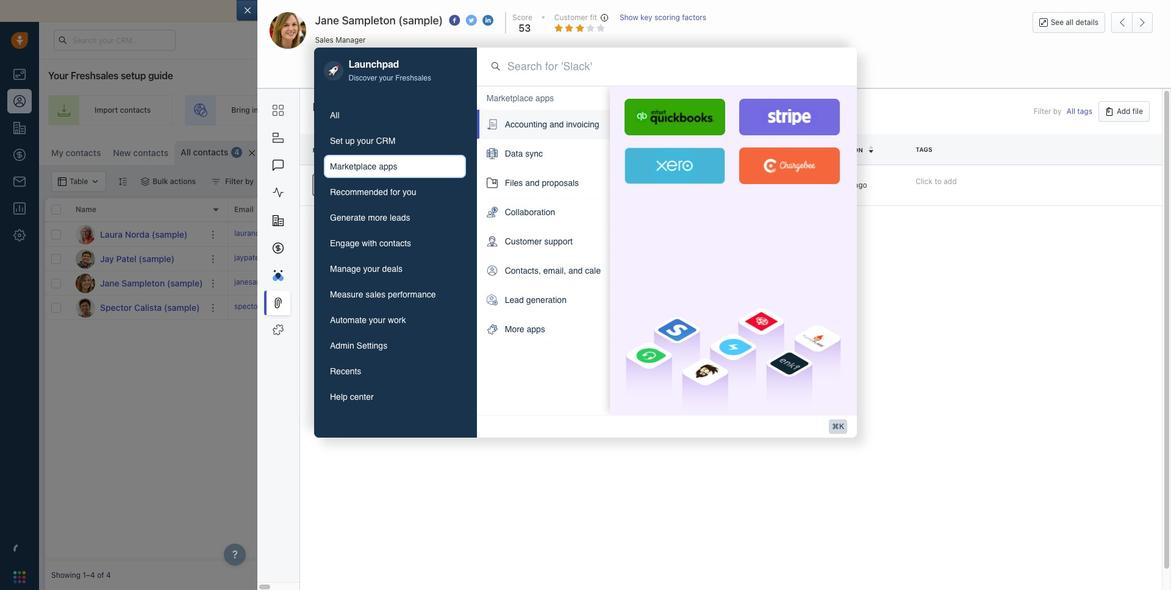 Task type: describe. For each thing, give the bounding box(es) containing it.
way
[[520, 5, 536, 16]]

your left the deals
[[363, 264, 380, 274]]

1 vertical spatial days
[[836, 181, 853, 190]]

conversations.
[[593, 5, 652, 16]]

your inside launchpad discover your freshsales
[[379, 74, 393, 83]]

12
[[284, 148, 292, 157]]

automate your work button
[[324, 309, 466, 332]]

see all details button
[[1033, 12, 1106, 33]]

contacts for my
[[66, 148, 101, 158]]

0 vertical spatial sync
[[538, 5, 557, 16]]

james inside row group
[[707, 303, 729, 312]]

files for files and proposals
[[505, 178, 523, 188]]

filter by all tags
[[1034, 107, 1093, 116]]

+ for 54
[[600, 303, 605, 312]]

3684932360 link
[[326, 277, 372, 290]]

set for set up your crm
[[330, 136, 343, 146]]

key
[[641, 13, 653, 22]]

press space to select this row. row containing 18
[[228, 247, 1165, 272]]

add for 54
[[635, 303, 648, 312]]

how to attach files to contacts? link
[[341, 179, 453, 192]]

row group containing 37
[[228, 223, 1165, 320]]

set for set up your sales pipeline
[[856, 106, 868, 115]]

+ click to add for 18
[[600, 254, 648, 264]]

admin settings
[[330, 341, 388, 351]]

contacts for new
[[133, 148, 168, 158]]

patel
[[116, 254, 137, 264]]

lead
[[505, 295, 524, 305]]

fit
[[590, 13, 597, 22]]

jay patel (sample) link
[[100, 253, 174, 265]]

marketplace apps inside button
[[330, 162, 398, 172]]

lead generation
[[505, 295, 567, 305]]

tags inside dialog
[[916, 146, 933, 153]]

0 vertical spatial james
[[571, 181, 594, 190]]

set up your sales pipeline
[[856, 106, 946, 115]]

contacts for import
[[120, 106, 151, 115]]

50
[[509, 278, 521, 289]]

recommended
[[330, 188, 388, 197]]

create sales sequence
[[695, 106, 775, 115]]

file size
[[744, 146, 773, 153]]

measure sales performance button
[[324, 283, 466, 307]]

customer for customer support
[[505, 237, 542, 247]]

--
[[744, 181, 751, 190]]

accounting and invoicing
[[505, 120, 600, 129]]

bring
[[231, 106, 250, 115]]

12 more...
[[284, 148, 319, 157]]

marketplace inside button
[[330, 162, 377, 172]]

1 - from the left
[[744, 181, 747, 190]]

all inside button
[[1066, 18, 1074, 27]]

click for 54
[[607, 303, 624, 312]]

help
[[330, 393, 348, 402]]

proposals
[[542, 178, 579, 188]]

tags inside grid
[[600, 205, 617, 214]]

score for score 53
[[513, 13, 533, 22]]

1 horizontal spatial in
[[886, 36, 892, 44]]

+ for 18
[[600, 254, 605, 264]]

import contacts link
[[48, 95, 173, 126]]

Search your CRM... text field
[[54, 30, 176, 51]]

leads inside button
[[390, 213, 410, 223]]

account
[[875, 205, 905, 214]]

dialog containing jane sampleton (sample)
[[237, 0, 1171, 591]]

freshworks switcher image
[[13, 572, 26, 584]]

3684945781
[[326, 302, 370, 311]]

your trial ends in 21 days
[[838, 36, 918, 44]]

freshsales inside launchpad discover your freshsales
[[395, 74, 431, 83]]

set up your crm button
[[324, 130, 466, 153]]

sequence
[[741, 106, 775, 115]]

file type
[[657, 146, 689, 154]]

jane sampleton (sample) link
[[100, 277, 203, 290]]

by for filter by all tags
[[1054, 107, 1062, 116]]

filter by button
[[204, 171, 262, 192]]

manage your deals
[[330, 264, 403, 274]]

email,
[[543, 266, 566, 276]]

email
[[570, 5, 591, 16]]

container_wx8msf4aqz5i3rn1 image for bulk
[[141, 178, 150, 186]]

0 horizontal spatial of
[[97, 571, 104, 581]]

enable
[[482, 5, 509, 16]]

all contacts 4
[[181, 147, 239, 157]]

0 vertical spatial import
[[655, 5, 681, 16]]

sampleton inside jane sampleton (sample) link
[[122, 278, 165, 288]]

press space to select this row. row containing 54
[[228, 296, 1165, 320]]

filter for filter by
[[225, 177, 243, 186]]

1 horizontal spatial of
[[559, 5, 567, 16]]

twitter circled image
[[466, 14, 477, 27]]

discover
[[349, 74, 377, 83]]

linkedin circled image
[[483, 14, 494, 27]]

lauranordasample@gmail.com
[[234, 229, 338, 238]]

3684945781 link
[[326, 301, 370, 314]]

showing
[[51, 571, 81, 581]]

+ add task
[[417, 303, 454, 312]]

⌘ k
[[832, 423, 844, 431]]

improve
[[376, 5, 408, 16]]

file for file type
[[657, 146, 671, 154]]

1 horizontal spatial days
[[903, 36, 918, 44]]

sync inside 'list of options' list box
[[525, 149, 543, 159]]

connect
[[275, 5, 310, 16]]

1 vertical spatial import
[[95, 106, 118, 115]]

call button
[[365, 61, 403, 82]]

new contacts
[[113, 148, 168, 158]]

manage
[[330, 264, 361, 274]]

+ click to add for 50
[[600, 279, 648, 288]]

new
[[113, 148, 131, 158]]

press-command-k-to-open-and-close element
[[829, 420, 847, 434]]

create sales sequence link
[[649, 95, 797, 126]]

3 days ago
[[830, 181, 867, 190]]

score for score
[[509, 205, 530, 214]]

up for set up your crm
[[345, 136, 355, 146]]

jaypatelsample@gmail.com
[[234, 253, 328, 262]]

more
[[505, 325, 525, 334]]

call
[[384, 67, 397, 76]]

add for 50
[[635, 279, 648, 288]]

contacts?
[[418, 179, 453, 188]]

+ for 37
[[600, 230, 605, 239]]

accounting
[[505, 120, 547, 129]]

+ click to add for 37
[[600, 230, 648, 239]]

janesampleton@gmail.com link
[[234, 277, 327, 290]]

help center button
[[324, 386, 466, 409]]

press space to select this row. row containing 50
[[228, 272, 1165, 296]]

facebook circled image
[[449, 14, 460, 27]]

center
[[350, 393, 374, 402]]

janesampleton@gmail.com
[[234, 278, 327, 287]]

j image
[[76, 249, 95, 269]]

on
[[854, 146, 863, 154]]

2-
[[511, 5, 520, 16]]

marketplace inside 'list of options' list box
[[487, 93, 533, 103]]

data
[[505, 149, 523, 159]]

sales inside create sales sequence link
[[721, 106, 739, 115]]

data
[[738, 5, 756, 16]]

2 horizontal spatial all
[[1067, 107, 1076, 116]]

row group containing laura norda (sample)
[[45, 223, 228, 320]]

bring in website leads
[[231, 106, 309, 115]]

0 vertical spatial peterson
[[596, 181, 626, 190]]

jaypatelsample@gmail.com + click to add
[[234, 253, 374, 262]]

file for file size
[[744, 146, 757, 153]]

and left proposals
[[525, 178, 540, 188]]

email button
[[316, 61, 359, 82]]

sales inside set up your sales pipeline link
[[898, 106, 916, 115]]

performance
[[388, 290, 436, 300]]

data sync
[[505, 149, 543, 159]]

generate more leads button
[[324, 206, 466, 230]]

your for your freshsales setup guide
[[48, 70, 68, 81]]

container_wx8msf4aqz5i3rn1 image for customize
[[911, 147, 920, 156]]

spectorcalista@gmail.com link
[[234, 301, 325, 314]]

note
[[515, 67, 531, 76]]

route leads to your team
[[527, 106, 615, 115]]

and right email,
[[569, 266, 583, 276]]

(sample) for spector calista (sample) link
[[164, 302, 200, 313]]

all for all contacts 4
[[181, 147, 191, 157]]

automate your work
[[330, 316, 406, 325]]

bulk
[[153, 177, 168, 186]]

deliverability
[[410, 5, 462, 16]]



Task type: locate. For each thing, give the bounding box(es) containing it.
2 + click to add from the top
[[600, 254, 648, 264]]

days right 3
[[836, 181, 853, 190]]

click inside dialog
[[916, 177, 933, 186]]

4 up filter by
[[234, 148, 239, 157]]

launchpad
[[349, 59, 399, 70]]

freshsales
[[71, 70, 118, 81], [395, 74, 431, 83]]

all up actions on the top left
[[181, 147, 191, 157]]

0 vertical spatial jane
[[315, 14, 339, 27]]

up
[[870, 106, 878, 115], [345, 136, 355, 146]]

4167348672 link
[[326, 228, 370, 241]]

your for your trial ends in 21 days
[[838, 36, 853, 44]]

sales left pipeline
[[898, 106, 916, 115]]

sales up the automate your work in the left bottom of the page
[[366, 290, 386, 300]]

container_wx8msf4aqz5i3rn1 image
[[911, 147, 920, 156], [141, 178, 150, 186]]

l image
[[76, 225, 95, 244]]

set up your sales pipeline link
[[809, 95, 968, 126]]

name up l 'image'
[[76, 205, 96, 214]]

1 vertical spatial james
[[707, 303, 729, 312]]

1 horizontal spatial add
[[1027, 106, 1041, 115]]

to
[[365, 5, 374, 16], [570, 106, 577, 115], [935, 177, 942, 186], [358, 179, 366, 188], [409, 179, 416, 188], [626, 230, 633, 239], [352, 253, 358, 262], [626, 254, 633, 264], [626, 279, 633, 288], [626, 303, 633, 312]]

2 horizontal spatial leads
[[549, 106, 568, 115]]

1 vertical spatial james peterson
[[707, 303, 762, 312]]

peterson inside row group
[[731, 303, 762, 312]]

1 vertical spatial tags
[[600, 205, 617, 214]]

show
[[620, 13, 639, 22]]

all right see
[[1066, 18, 1074, 27]]

all tags link
[[1067, 107, 1093, 116]]

2 - from the left
[[747, 181, 751, 190]]

1 vertical spatial filter
[[225, 177, 243, 186]]

sales inside measure sales performance button
[[366, 290, 386, 300]]

your left mailbox
[[312, 5, 330, 16]]

contacts right the my
[[66, 148, 101, 158]]

customer inside 'list of options' list box
[[505, 237, 542, 247]]

score up 53 button
[[513, 13, 533, 22]]

press space to select this row. row containing jane sampleton (sample)
[[45, 272, 228, 296]]

⌘ for ⌘ k
[[832, 423, 840, 431]]

0 vertical spatial in
[[886, 36, 892, 44]]

0 horizontal spatial filter
[[225, 177, 243, 186]]

1 vertical spatial set
[[330, 136, 343, 146]]

(sample) for "laura norda (sample)" link in the left top of the page
[[152, 229, 188, 239]]

tab list containing all
[[324, 104, 466, 409]]

for
[[390, 188, 400, 197]]

tags
[[1078, 107, 1093, 116]]

0 vertical spatial of
[[559, 5, 567, 16]]

1 horizontal spatial name
[[313, 146, 331, 154]]

name
[[313, 146, 331, 154], [76, 205, 96, 214]]

by for filter by
[[245, 177, 254, 186]]

jane sampleton (sample) up manager
[[315, 14, 443, 27]]

new contacts button
[[107, 141, 175, 165], [113, 148, 168, 158]]

0 horizontal spatial email
[[234, 205, 254, 214]]

admin settings button
[[324, 335, 466, 358]]

by left all tags link
[[1054, 107, 1062, 116]]

apps
[[536, 93, 554, 103], [536, 93, 554, 103], [379, 162, 398, 172], [527, 325, 545, 334]]

customer up "18"
[[505, 237, 542, 247]]

1 vertical spatial customer
[[505, 237, 542, 247]]

(sample) for jane sampleton (sample) link
[[167, 278, 203, 288]]

0 horizontal spatial all
[[181, 147, 191, 157]]

2 horizontal spatial add
[[1117, 107, 1131, 116]]

spector calista (sample)
[[100, 302, 200, 313]]

mailbox
[[332, 5, 363, 16]]

3684932360
[[326, 278, 372, 287]]

1 file from the left
[[744, 146, 757, 153]]

0 horizontal spatial up
[[345, 136, 355, 146]]

contacts for all
[[193, 147, 228, 157]]

in right bring
[[252, 106, 258, 115]]

customer fit
[[555, 13, 597, 22]]

recents button
[[324, 360, 466, 383]]

0 vertical spatial james peterson
[[571, 181, 626, 190]]

name row
[[45, 198, 228, 223]]

customer left fit
[[555, 13, 588, 22]]

customer support
[[505, 237, 573, 247]]

add left task
[[424, 303, 438, 312]]

files
[[313, 101, 336, 113], [505, 178, 523, 188]]

add left the file
[[1117, 107, 1131, 116]]

0 vertical spatial up
[[870, 106, 878, 115]]

(sample) right calista
[[164, 302, 200, 313]]

(sample) right norda
[[152, 229, 188, 239]]

score up "37"
[[509, 205, 530, 214]]

calista
[[134, 302, 162, 313]]

email down filter by
[[234, 205, 254, 214]]

of
[[559, 5, 567, 16], [97, 571, 104, 581]]

contacts up container_wx8msf4aqz5i3rn1 image
[[193, 147, 228, 157]]

and left linkedin circled icon
[[464, 5, 479, 16]]

s image
[[76, 298, 95, 318]]

container_wx8msf4aqz5i3rn1 image inside bulk actions button
[[141, 178, 150, 186]]

1 horizontal spatial file
[[744, 146, 757, 153]]

manage your deals button
[[324, 258, 466, 281]]

in left the 21
[[886, 36, 892, 44]]

container_wx8msf4aqz5i3rn1 image
[[212, 178, 220, 186]]

recommended for you
[[330, 188, 417, 197]]

leads up accounting and invoicing
[[549, 106, 568, 115]]

engage with contacts button
[[324, 232, 466, 255]]

jane sampleton (sample) up spector calista (sample)
[[100, 278, 203, 288]]

+ for 50
[[600, 279, 605, 288]]

by inside filter by button
[[245, 177, 254, 186]]

and down route leads to your team
[[550, 120, 564, 129]]

1 horizontal spatial filter
[[1034, 107, 1052, 116]]

2 file from the left
[[657, 146, 671, 154]]

all left tags
[[1067, 107, 1076, 116]]

0 vertical spatial all
[[684, 5, 693, 16]]

leads right more
[[390, 213, 410, 223]]

0 vertical spatial your
[[838, 36, 853, 44]]

jaypatelsample@gmail.com link
[[234, 253, 328, 266]]

1 horizontal spatial ⌘
[[832, 423, 840, 431]]

0 vertical spatial by
[[1054, 107, 1062, 116]]

press space to select this row. row containing laura norda (sample)
[[45, 223, 228, 247]]

click for 18
[[607, 254, 624, 264]]

j image
[[76, 274, 95, 293]]

jane right j image
[[100, 278, 119, 288]]

sales manager
[[315, 35, 366, 44]]

0 vertical spatial score
[[513, 13, 533, 22]]

0 horizontal spatial ⌘
[[332, 149, 339, 158]]

freshsales up all button
[[395, 74, 431, 83]]

1 horizontal spatial set
[[856, 106, 868, 115]]

apps inside button
[[379, 162, 398, 172]]

0 vertical spatial email
[[334, 67, 352, 76]]

by inside dialog
[[1054, 107, 1062, 116]]

your left crm on the top of the page
[[357, 136, 374, 146]]

1 horizontal spatial james peterson
[[707, 303, 762, 312]]

jane up sales
[[315, 14, 339, 27]]

contacts right new
[[133, 148, 168, 158]]

your right scoring
[[695, 5, 713, 16]]

contacts
[[120, 106, 151, 115], [193, 147, 228, 157], [66, 148, 101, 158], [133, 148, 168, 158], [379, 239, 411, 249]]

0 horizontal spatial james peterson
[[571, 181, 626, 190]]

freshsales up import contacts link on the top left
[[71, 70, 118, 81]]

o
[[341, 149, 346, 158]]

1 vertical spatial 4
[[106, 571, 111, 581]]

showing 1–4 of 4
[[51, 571, 111, 581]]

james peterson inside press space to select this row. row
[[707, 303, 762, 312]]

measure sales performance
[[330, 290, 436, 300]]

more...
[[294, 148, 319, 157]]

0 horizontal spatial files
[[313, 101, 336, 113]]

(sample) up jane sampleton (sample) link
[[139, 254, 174, 264]]

1 horizontal spatial by
[[1054, 107, 1062, 116]]

marketplace apps
[[487, 93, 554, 103], [487, 93, 554, 103], [330, 162, 398, 172]]

1 vertical spatial sampleton
[[122, 278, 165, 288]]

row group
[[45, 223, 228, 320], [228, 223, 1165, 320]]

sampleton down jay patel (sample) link
[[122, 278, 165, 288]]

1 horizontal spatial sampleton
[[342, 14, 396, 27]]

james peterson inside dialog
[[571, 181, 626, 190]]

1 horizontal spatial jane
[[315, 14, 339, 27]]

add inside press space to select this row. row
[[424, 303, 438, 312]]

1 horizontal spatial jane sampleton (sample)
[[315, 14, 443, 27]]

1 vertical spatial sync
[[525, 149, 543, 159]]

add file
[[1117, 107, 1143, 116]]

of right 1–4
[[97, 571, 104, 581]]

set up ⌘ o
[[330, 136, 343, 146]]

by right container_wx8msf4aqz5i3rn1 image
[[245, 177, 254, 186]]

your
[[312, 5, 330, 16], [695, 5, 713, 16], [379, 74, 393, 83], [579, 106, 595, 115], [880, 106, 896, 115], [357, 136, 374, 146], [363, 264, 380, 274], [369, 316, 386, 325]]

0 horizontal spatial in
[[252, 106, 258, 115]]

add inside dialog
[[944, 177, 957, 186]]

filter inside button
[[225, 177, 243, 186]]

contacts up the manage your deals button
[[379, 239, 411, 249]]

0 horizontal spatial your
[[48, 70, 68, 81]]

1 vertical spatial jane sampleton (sample)
[[100, 278, 203, 288]]

calendar
[[585, 266, 618, 276]]

leads right website
[[290, 106, 309, 115]]

1 vertical spatial container_wx8msf4aqz5i3rn1 image
[[141, 178, 150, 186]]

set up the "on"
[[856, 106, 868, 115]]

support
[[544, 237, 573, 247]]

0 horizontal spatial leads
[[290, 106, 309, 115]]

1 horizontal spatial files
[[505, 178, 523, 188]]

website
[[260, 106, 288, 115]]

4 + click to add from the top
[[600, 303, 648, 312]]

⌘ for ⌘ o
[[332, 149, 339, 158]]

0 vertical spatial sampleton
[[342, 14, 396, 27]]

1 horizontal spatial leads
[[390, 213, 410, 223]]

files inside 'list of options' list box
[[505, 178, 523, 188]]

email down sales manager
[[334, 67, 352, 76]]

call link
[[365, 61, 403, 82]]

filter left all tags link
[[1034, 107, 1052, 116]]

customize table
[[923, 146, 980, 156]]

import down your freshsales setup guide
[[95, 106, 118, 115]]

filter for filter by all tags
[[1034, 107, 1052, 116]]

container_wx8msf4aqz5i3rn1 image left 'customize'
[[911, 147, 920, 156]]

1 horizontal spatial import
[[655, 5, 681, 16]]

all contacts link
[[181, 146, 228, 159]]

1 vertical spatial files
[[505, 178, 523, 188]]

list of options list box
[[477, 86, 618, 344]]

1 vertical spatial of
[[97, 571, 104, 581]]

engage with contacts
[[330, 239, 411, 249]]

sampleton inside dialog
[[342, 14, 396, 27]]

email inside button
[[334, 67, 352, 76]]

click for 50
[[607, 279, 624, 288]]

task
[[562, 67, 578, 76]]

laura
[[100, 229, 123, 239]]

4 inside all contacts 4
[[234, 148, 239, 157]]

0 horizontal spatial days
[[836, 181, 853, 190]]

marketplace apps inside 'list of options' list box
[[487, 93, 554, 103]]

files down email button
[[313, 101, 336, 113]]

0 horizontal spatial add
[[424, 303, 438, 312]]

connect your mailbox link
[[275, 5, 365, 16]]

filter right container_wx8msf4aqz5i3rn1 image
[[225, 177, 243, 186]]

files down data
[[505, 178, 523, 188]]

0 vertical spatial set
[[856, 106, 868, 115]]

0 horizontal spatial name
[[76, 205, 96, 214]]

files and proposals
[[505, 178, 579, 188]]

container_wx8msf4aqz5i3rn1 image inside customize table button
[[911, 147, 920, 156]]

container_wx8msf4aqz5i3rn1 image left bulk
[[141, 178, 150, 186]]

0 horizontal spatial 4
[[106, 571, 111, 581]]

1 vertical spatial jane
[[100, 278, 119, 288]]

your up invoicing
[[579, 106, 595, 115]]

1 vertical spatial by
[[245, 177, 254, 186]]

dialog
[[237, 0, 1171, 591]]

your
[[838, 36, 853, 44], [48, 70, 68, 81]]

import right key
[[655, 5, 681, 16]]

set inside button
[[330, 136, 343, 146]]

invoicing
[[566, 120, 600, 129]]

marketplace apps heading
[[487, 92, 554, 104], [487, 92, 554, 104]]

bulk actions button
[[133, 171, 204, 192]]

0 vertical spatial filter
[[1034, 107, 1052, 116]]

contacts inside engage with contacts button
[[379, 239, 411, 249]]

1 row group from the left
[[45, 223, 228, 320]]

1 horizontal spatial all
[[1066, 18, 1074, 27]]

0 horizontal spatial freshsales
[[71, 70, 118, 81]]

close image
[[1153, 8, 1159, 14]]

0 horizontal spatial jane sampleton (sample)
[[100, 278, 203, 288]]

4 right 1–4
[[106, 571, 111, 581]]

all up ⌘ o
[[330, 111, 340, 120]]

all inside button
[[330, 111, 340, 120]]

press space to select this row. row containing 37
[[228, 223, 1165, 247]]

how to attach files to contacts?
[[341, 179, 453, 188]]

0 vertical spatial files
[[313, 101, 336, 113]]

name left ⌘ o
[[313, 146, 331, 154]]

up for set up your sales pipeline
[[870, 106, 878, 115]]

0 horizontal spatial container_wx8msf4aqz5i3rn1 image
[[141, 178, 150, 186]]

all for all
[[330, 111, 340, 120]]

(sample) inside dialog
[[399, 14, 443, 27]]

0 horizontal spatial sampleton
[[122, 278, 165, 288]]

factors
[[682, 13, 707, 22]]

tab list
[[324, 104, 466, 409]]

1 vertical spatial ⌘
[[832, 423, 840, 431]]

settings
[[357, 341, 388, 351]]

1 horizontal spatial email
[[334, 67, 352, 76]]

contacts down setup
[[120, 106, 151, 115]]

all right scoring
[[684, 5, 693, 16]]

add inside button
[[1117, 107, 1131, 116]]

admin
[[330, 341, 354, 351]]

jane
[[315, 14, 339, 27], [100, 278, 119, 288]]

marketplace apps heading inside 'list of options' list box
[[487, 92, 554, 104]]

score inside grid
[[509, 205, 530, 214]]

add for add file
[[1117, 107, 1131, 116]]

53 button
[[516, 23, 531, 34]]

0 vertical spatial name
[[313, 146, 331, 154]]

⌘ o
[[332, 149, 346, 158]]

set
[[856, 106, 868, 115], [330, 136, 343, 146]]

4167348672
[[326, 229, 370, 238]]

your down launchpad
[[379, 74, 393, 83]]

add left deal
[[1027, 106, 1041, 115]]

press space to select this row. row containing spector calista (sample)
[[45, 296, 228, 320]]

2 row group from the left
[[228, 223, 1165, 320]]

0 horizontal spatial import
[[95, 106, 118, 115]]

file left type
[[657, 146, 671, 154]]

click for 37
[[607, 230, 624, 239]]

0 horizontal spatial customer
[[505, 237, 542, 247]]

(sample) up spector calista (sample)
[[167, 278, 203, 288]]

customer
[[555, 13, 588, 22], [505, 237, 542, 247]]

grid containing 37
[[45, 197, 1165, 561]]

0 vertical spatial tags
[[916, 146, 933, 153]]

1 vertical spatial email
[[234, 205, 254, 214]]

0 vertical spatial 4
[[234, 148, 239, 157]]

(sample) for jay patel (sample) link
[[139, 254, 174, 264]]

1 vertical spatial in
[[252, 106, 258, 115]]

1 vertical spatial all
[[1066, 18, 1074, 27]]

sampleton up manager
[[342, 14, 396, 27]]

1 vertical spatial up
[[345, 136, 355, 146]]

file left size
[[744, 146, 757, 153]]

engage
[[330, 239, 360, 249]]

1 vertical spatial your
[[48, 70, 68, 81]]

0 vertical spatial jane sampleton (sample)
[[315, 14, 443, 27]]

all button
[[324, 104, 466, 127]]

name inside row
[[76, 205, 96, 214]]

1 horizontal spatial container_wx8msf4aqz5i3rn1 image
[[911, 147, 920, 156]]

add for 18
[[635, 254, 648, 264]]

details
[[1076, 18, 1099, 27]]

1 horizontal spatial up
[[870, 106, 878, 115]]

1 horizontal spatial customer
[[555, 13, 588, 22]]

add for 37
[[635, 230, 648, 239]]

sync right data
[[525, 149, 543, 159]]

add for add deal
[[1027, 106, 1041, 115]]

up inside button
[[345, 136, 355, 146]]

filter inside dialog
[[1034, 107, 1052, 116]]

+
[[600, 230, 605, 239], [326, 253, 330, 262], [600, 254, 605, 264], [600, 279, 605, 288], [417, 303, 422, 312], [600, 303, 605, 312]]

email
[[334, 67, 352, 76], [234, 205, 254, 214]]

grid
[[45, 197, 1165, 561]]

cell
[[686, 223, 777, 247], [960, 223, 1165, 247], [686, 247, 777, 271], [960, 247, 1165, 271], [686, 272, 777, 295], [960, 272, 1165, 295], [960, 296, 1165, 320]]

sync right way
[[538, 5, 557, 16]]

your left work
[[369, 316, 386, 325]]

1 horizontal spatial peterson
[[731, 303, 762, 312]]

customer for customer fit
[[555, 13, 588, 22]]

your left pipeline
[[880, 106, 896, 115]]

0 vertical spatial ⌘
[[332, 149, 339, 158]]

1 + click to add from the top
[[600, 230, 648, 239]]

0 vertical spatial customer
[[555, 13, 588, 22]]

3 + click to add from the top
[[600, 279, 648, 288]]

contacts inside import contacts link
[[120, 106, 151, 115]]

my
[[51, 148, 63, 158]]

⌘ inside press-command-k-to-open-and-close element
[[832, 423, 840, 431]]

21
[[894, 36, 901, 44]]

files inside dialog
[[313, 101, 336, 113]]

table
[[962, 146, 980, 156]]

(sample) left facebook circled icon
[[399, 14, 443, 27]]

sales left data
[[715, 5, 736, 16]]

jane sampleton (sample) inside row group
[[100, 278, 203, 288]]

jane inside row group
[[100, 278, 119, 288]]

1 horizontal spatial james
[[707, 303, 729, 312]]

0 horizontal spatial set
[[330, 136, 343, 146]]

+ click to add for 54
[[600, 303, 648, 312]]

0 horizontal spatial all
[[684, 5, 693, 16]]

recommended for you button
[[324, 181, 466, 204]]

days right the 21
[[903, 36, 918, 44]]

setup
[[121, 70, 146, 81]]

ends
[[869, 36, 884, 44]]

deals
[[382, 264, 403, 274]]

0 horizontal spatial file
[[657, 146, 671, 154]]

how
[[341, 179, 356, 188]]

sales right the create
[[721, 106, 739, 115]]

email inside grid
[[234, 205, 254, 214]]

see all details
[[1051, 18, 1099, 27]]

0 vertical spatial days
[[903, 36, 918, 44]]

press space to select this row. row
[[45, 223, 228, 247], [228, 223, 1165, 247], [45, 247, 228, 272], [228, 247, 1165, 272], [45, 272, 228, 296], [228, 272, 1165, 296], [45, 296, 228, 320], [228, 296, 1165, 320]]

score 53
[[513, 13, 533, 34]]

score
[[513, 13, 533, 22], [509, 205, 530, 214]]

0 horizontal spatial peterson
[[596, 181, 626, 190]]

add
[[1027, 106, 1041, 115], [1117, 107, 1131, 116], [424, 303, 438, 312]]

by
[[1054, 107, 1062, 116], [245, 177, 254, 186]]

menu
[[610, 87, 857, 416]]

files for files
[[313, 101, 336, 113]]

Search for 'Slack' field
[[507, 59, 843, 74]]

add file button
[[1099, 101, 1150, 122]]

of left email
[[559, 5, 567, 16]]

+ click to add
[[600, 230, 648, 239], [600, 254, 648, 264], [600, 279, 648, 288], [600, 303, 648, 312]]

press space to select this row. row containing jay patel (sample)
[[45, 247, 228, 272]]

see
[[1051, 18, 1064, 27]]

0 vertical spatial container_wx8msf4aqz5i3rn1 image
[[911, 147, 920, 156]]

1 horizontal spatial 4
[[234, 148, 239, 157]]



Task type: vqa. For each thing, say whether or not it's contained in the screenshot.
+ associated with 50
yes



